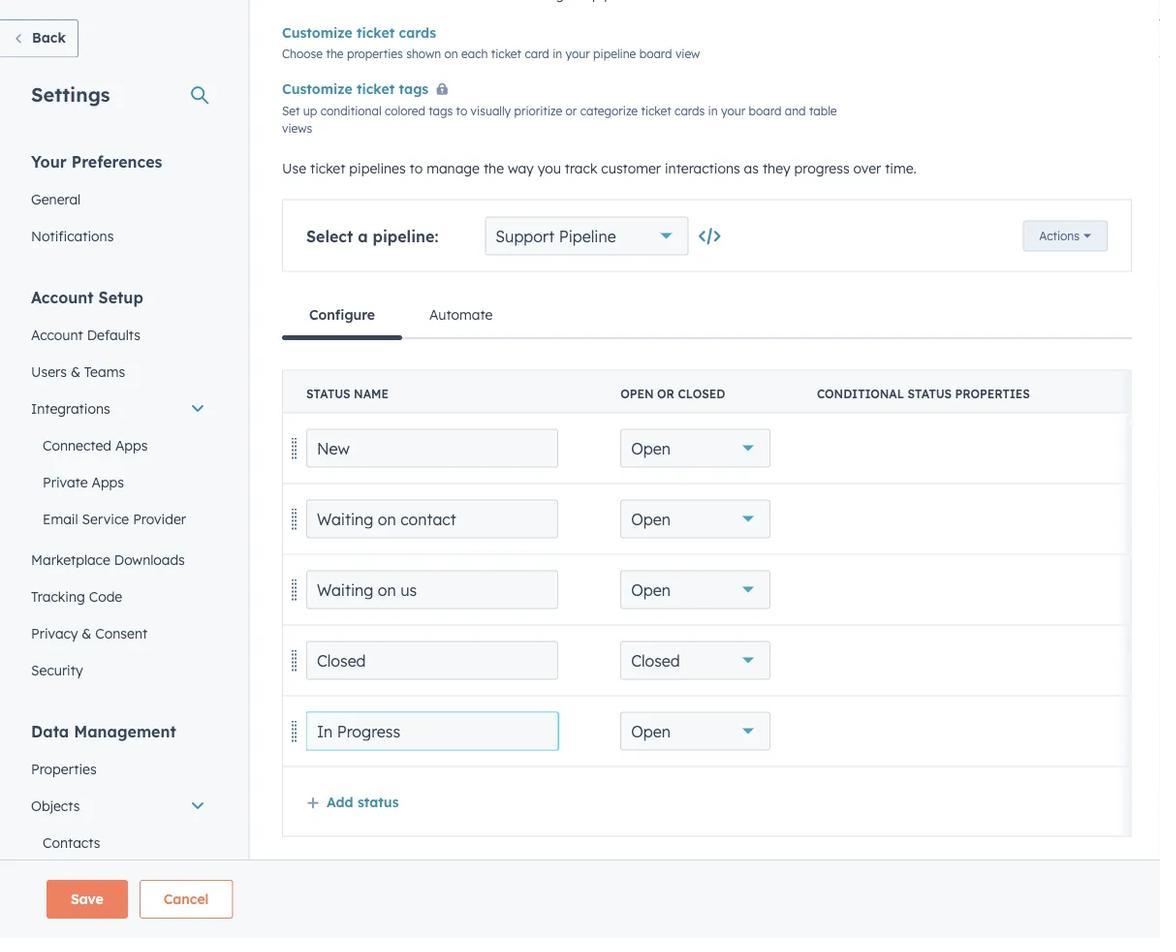 Task type: locate. For each thing, give the bounding box(es) containing it.
actions button
[[1024, 221, 1109, 252]]

1 vertical spatial customize
[[282, 81, 353, 98]]

1 vertical spatial apps
[[92, 474, 124, 491]]

0 vertical spatial to
[[456, 104, 468, 119]]

1 vertical spatial &
[[82, 625, 92, 642]]

in right card
[[553, 47, 563, 61]]

status right conditional
[[908, 387, 952, 402]]

to left manage
[[410, 160, 423, 177]]

1 vertical spatial properties
[[956, 387, 1031, 402]]

1 horizontal spatial properties
[[956, 387, 1031, 402]]

0 vertical spatial the
[[326, 47, 344, 61]]

1 stage name text field from the top
[[306, 500, 559, 539]]

status for add
[[358, 795, 399, 812]]

customize up the up
[[282, 81, 353, 98]]

1 horizontal spatial board
[[749, 104, 782, 119]]

status
[[306, 387, 351, 402]]

&
[[71, 363, 80, 380], [82, 625, 92, 642]]

apps down integrations button
[[115, 437, 148, 454]]

select a pipeline:
[[306, 227, 439, 246]]

account up 'users'
[[31, 326, 83, 343]]

open
[[621, 387, 654, 402], [632, 439, 671, 459], [632, 510, 671, 530], [632, 581, 671, 600], [632, 723, 671, 742]]

as
[[744, 160, 759, 177]]

apps up service
[[92, 474, 124, 491]]

configure link
[[282, 292, 402, 341]]

0 vertical spatial board
[[640, 47, 673, 61]]

1 horizontal spatial in
[[709, 104, 718, 119]]

0 vertical spatial apps
[[115, 437, 148, 454]]

your up as
[[722, 104, 746, 119]]

0 vertical spatial cards
[[399, 25, 436, 42]]

0 vertical spatial &
[[71, 363, 80, 380]]

customize
[[282, 25, 353, 42], [282, 81, 353, 98]]

settings
[[31, 82, 110, 106]]

prioritize
[[515, 104, 563, 119]]

or right prioritize
[[566, 104, 577, 119]]

your left pipeline
[[566, 47, 590, 61]]

board inside customize ticket cards choose the properties shown on each ticket card in your pipeline board view
[[640, 47, 673, 61]]

service
[[82, 511, 129, 528]]

1 horizontal spatial to
[[456, 104, 468, 119]]

support pipeline
[[496, 227, 617, 246]]

users
[[31, 363, 67, 380]]

0 vertical spatial account
[[31, 288, 94, 307]]

customize inside customize ticket cards choose the properties shown on each ticket card in your pipeline board view
[[282, 25, 353, 42]]

cards
[[399, 25, 436, 42], [675, 104, 705, 119]]

& right privacy at the left bottom of page
[[82, 625, 92, 642]]

0 vertical spatial tags
[[399, 81, 429, 98]]

email
[[43, 511, 78, 528]]

your inside set up conditional colored tags to visually prioritize or categorize ticket cards in your board and table views
[[722, 104, 746, 119]]

apps for connected apps
[[115, 437, 148, 454]]

stage name text field for 4th open "popup button"
[[306, 713, 559, 752]]

tracking code
[[31, 588, 122, 605]]

3 stage name text field from the top
[[306, 642, 559, 681]]

ticket left card
[[491, 47, 522, 61]]

properties
[[347, 47, 403, 61], [956, 387, 1031, 402]]

board inside set up conditional colored tags to visually prioritize or categorize ticket cards in your board and table views
[[749, 104, 782, 119]]

properties
[[31, 761, 97, 778]]

tags up colored
[[399, 81, 429, 98]]

consent
[[95, 625, 148, 642]]

save
[[71, 891, 104, 908]]

status for conditional
[[908, 387, 952, 402]]

add
[[327, 795, 354, 812]]

pipeline
[[559, 227, 617, 246]]

ticket up conditional
[[357, 81, 395, 98]]

4 stage name text field from the top
[[306, 713, 559, 752]]

customize up the "choose"
[[282, 25, 353, 42]]

apps
[[115, 437, 148, 454], [92, 474, 124, 491]]

stage name text field for closed popup button
[[306, 642, 559, 681]]

customize for customize ticket tags
[[282, 81, 353, 98]]

1 vertical spatial account
[[31, 326, 83, 343]]

1 vertical spatial board
[[749, 104, 782, 119]]

marketplace downloads link
[[19, 542, 217, 579]]

colored
[[385, 104, 426, 119]]

tab list
[[282, 292, 1133, 341]]

1 horizontal spatial the
[[484, 160, 504, 177]]

2 customize from the top
[[282, 81, 353, 98]]

add status
[[327, 795, 399, 812]]

teams
[[84, 363, 125, 380]]

code
[[89, 588, 122, 605]]

Stage name text field
[[306, 500, 559, 539], [306, 571, 559, 610], [306, 642, 559, 681], [306, 713, 559, 752]]

users & teams
[[31, 363, 125, 380]]

cards up shown
[[399, 25, 436, 42]]

closed
[[632, 652, 681, 671]]

0 vertical spatial in
[[553, 47, 563, 61]]

0 horizontal spatial properties
[[347, 47, 403, 61]]

0 horizontal spatial cards
[[399, 25, 436, 42]]

ticket up customize ticket tags button
[[357, 25, 395, 42]]

tags inside set up conditional colored tags to visually prioritize or categorize ticket cards in your board and table views
[[429, 104, 453, 119]]

board left view
[[640, 47, 673, 61]]

ticket for pipelines
[[310, 160, 346, 177]]

ticket right "categorize"
[[642, 104, 672, 119]]

0 horizontal spatial status
[[358, 795, 399, 812]]

1 account from the top
[[31, 288, 94, 307]]

1 horizontal spatial or
[[658, 387, 675, 402]]

open for 2nd open "popup button" from the bottom of the page
[[632, 581, 671, 600]]

0 horizontal spatial or
[[566, 104, 577, 119]]

1 horizontal spatial cards
[[675, 104, 705, 119]]

in up interactions on the top of the page
[[709, 104, 718, 119]]

1 vertical spatial your
[[722, 104, 746, 119]]

integrations
[[31, 400, 110, 417]]

1 horizontal spatial &
[[82, 625, 92, 642]]

general
[[31, 191, 81, 208]]

private apps
[[43, 474, 124, 491]]

email service provider link
[[19, 501, 217, 538]]

2 stage name text field from the top
[[306, 571, 559, 610]]

Stage name text field
[[306, 430, 559, 468]]

ticket inside set up conditional colored tags to visually prioritize or categorize ticket cards in your board and table views
[[642, 104, 672, 119]]

progress
[[795, 160, 850, 177]]

& right 'users'
[[71, 363, 80, 380]]

1 vertical spatial in
[[709, 104, 718, 119]]

customize for customize ticket cards choose the properties shown on each ticket card in your pipeline board view
[[282, 25, 353, 42]]

status
[[908, 387, 952, 402], [358, 795, 399, 812]]

notifications link
[[19, 218, 217, 255]]

apps inside 'private apps' link
[[92, 474, 124, 491]]

to left visually
[[456, 104, 468, 119]]

the left way
[[484, 160, 504, 177]]

1 vertical spatial cards
[[675, 104, 705, 119]]

or left closed
[[658, 387, 675, 402]]

set
[[282, 104, 300, 119]]

0 vertical spatial customize
[[282, 25, 353, 42]]

customize ticket cards choose the properties shown on each ticket card in your pipeline board view
[[282, 25, 701, 61]]

categorize
[[581, 104, 638, 119]]

privacy
[[31, 625, 78, 642]]

2 open button from the top
[[621, 500, 771, 539]]

automate link
[[402, 292, 520, 338]]

or inside set up conditional colored tags to visually prioritize or categorize ticket cards in your board and table views
[[566, 104, 577, 119]]

0 horizontal spatial &
[[71, 363, 80, 380]]

1 customize from the top
[[282, 25, 353, 42]]

0 horizontal spatial the
[[326, 47, 344, 61]]

1 vertical spatial status
[[358, 795, 399, 812]]

your
[[31, 152, 67, 171]]

1 vertical spatial tags
[[429, 104, 453, 119]]

ticket for cards
[[357, 25, 395, 42]]

status name
[[306, 387, 389, 402]]

cards down view
[[675, 104, 705, 119]]

your preferences
[[31, 152, 162, 171]]

4 open button from the top
[[621, 713, 771, 752]]

ticket right use
[[310, 160, 346, 177]]

0 horizontal spatial board
[[640, 47, 673, 61]]

apps inside connected apps link
[[115, 437, 148, 454]]

status right add
[[358, 795, 399, 812]]

closed button
[[621, 642, 771, 681]]

1 vertical spatial or
[[658, 387, 675, 402]]

account up account defaults
[[31, 288, 94, 307]]

2 account from the top
[[31, 326, 83, 343]]

private apps link
[[19, 464, 217, 501]]

board for cards
[[640, 47, 673, 61]]

view
[[676, 47, 701, 61]]

contacts link
[[19, 825, 217, 862]]

0 horizontal spatial your
[[566, 47, 590, 61]]

1 vertical spatial to
[[410, 160, 423, 177]]

marketplace downloads
[[31, 551, 185, 568]]

board for conditional
[[749, 104, 782, 119]]

your
[[566, 47, 590, 61], [722, 104, 746, 119]]

or
[[566, 104, 577, 119], [658, 387, 675, 402]]

visually
[[471, 104, 511, 119]]

0 vertical spatial or
[[566, 104, 577, 119]]

1 vertical spatial the
[[484, 160, 504, 177]]

0 vertical spatial status
[[908, 387, 952, 402]]

tags right colored
[[429, 104, 453, 119]]

0 vertical spatial your
[[566, 47, 590, 61]]

properties inside customize ticket cards choose the properties shown on each ticket card in your pipeline board view
[[347, 47, 403, 61]]

board
[[640, 47, 673, 61], [749, 104, 782, 119]]

account
[[31, 288, 94, 307], [31, 326, 83, 343]]

0 vertical spatial properties
[[347, 47, 403, 61]]

track
[[565, 160, 598, 177]]

to inside set up conditional colored tags to visually prioritize or categorize ticket cards in your board and table views
[[456, 104, 468, 119]]

0 horizontal spatial in
[[553, 47, 563, 61]]

objects button
[[19, 788, 217, 825]]

board left "and"
[[749, 104, 782, 119]]

you
[[538, 160, 561, 177]]

1 horizontal spatial status
[[908, 387, 952, 402]]

table
[[810, 104, 837, 119]]

page section element
[[0, 881, 1161, 919]]

back link
[[0, 19, 78, 58]]

tracking
[[31, 588, 85, 605]]

the down the customize ticket cards button
[[326, 47, 344, 61]]

customize inside button
[[282, 81, 353, 98]]

pipeline
[[594, 47, 637, 61]]

notifications
[[31, 227, 114, 244]]

ticket inside button
[[357, 81, 395, 98]]

your preferences element
[[19, 151, 217, 255]]

1 horizontal spatial your
[[722, 104, 746, 119]]

back
[[32, 29, 66, 46]]



Task type: vqa. For each thing, say whether or not it's contained in the screenshot.
colored
yes



Task type: describe. For each thing, give the bounding box(es) containing it.
conditional
[[321, 104, 382, 119]]

pipeline:
[[373, 227, 439, 246]]

support pipeline button
[[485, 217, 689, 256]]

open or closed
[[621, 387, 726, 402]]

private
[[43, 474, 88, 491]]

views
[[282, 122, 312, 136]]

each
[[462, 47, 488, 61]]

manage
[[427, 160, 480, 177]]

connected apps link
[[19, 427, 217, 464]]

account setup
[[31, 288, 143, 307]]

customer
[[602, 160, 661, 177]]

properties link
[[19, 751, 217, 788]]

up
[[303, 104, 317, 119]]

defaults
[[87, 326, 141, 343]]

apps for private apps
[[92, 474, 124, 491]]

the inside customize ticket cards choose the properties shown on each ticket card in your pipeline board view
[[326, 47, 344, 61]]

data management element
[[19, 721, 217, 939]]

cards inside customize ticket cards choose the properties shown on each ticket card in your pipeline board view
[[399, 25, 436, 42]]

account defaults link
[[19, 317, 217, 354]]

use ticket pipelines to manage the way you track customer interactions as they progress over time.
[[282, 160, 917, 177]]

account setup element
[[19, 287, 217, 689]]

provider
[[133, 511, 186, 528]]

customize ticket tags
[[282, 81, 429, 98]]

data management
[[31, 722, 176, 741]]

open for first open "popup button"
[[632, 439, 671, 459]]

card
[[525, 47, 550, 61]]

ticket for tags
[[357, 81, 395, 98]]

3 open button from the top
[[621, 571, 771, 610]]

in inside customize ticket cards choose the properties shown on each ticket card in your pipeline board view
[[553, 47, 563, 61]]

security
[[31, 662, 83, 679]]

integrations button
[[19, 390, 217, 427]]

interactions
[[665, 160, 741, 177]]

marketplace
[[31, 551, 110, 568]]

& for users
[[71, 363, 80, 380]]

objects
[[31, 798, 80, 815]]

cards inside set up conditional colored tags to visually prioritize or categorize ticket cards in your board and table views
[[675, 104, 705, 119]]

& for privacy
[[82, 625, 92, 642]]

users & teams link
[[19, 354, 217, 390]]

save button
[[47, 881, 128, 919]]

tracking code link
[[19, 579, 217, 615]]

tags inside customize ticket tags button
[[399, 81, 429, 98]]

way
[[508, 160, 534, 177]]

account for account defaults
[[31, 326, 83, 343]]

privacy & consent
[[31, 625, 148, 642]]

choose
[[282, 47, 323, 61]]

name
[[354, 387, 389, 402]]

0 horizontal spatial to
[[410, 160, 423, 177]]

closed
[[678, 387, 726, 402]]

security link
[[19, 652, 217, 689]]

conditional status properties
[[817, 387, 1031, 402]]

downloads
[[114, 551, 185, 568]]

a
[[358, 227, 368, 246]]

account for account setup
[[31, 288, 94, 307]]

configure
[[309, 306, 375, 323]]

conditional
[[817, 387, 905, 402]]

and
[[785, 104, 806, 119]]

open for second open "popup button"
[[632, 510, 671, 530]]

privacy & consent link
[[19, 615, 217, 652]]

stage name text field for 2nd open "popup button" from the bottom of the page
[[306, 571, 559, 610]]

tab list containing configure
[[282, 292, 1133, 341]]

general link
[[19, 181, 217, 218]]

pipelines
[[349, 160, 406, 177]]

cancel button
[[139, 881, 233, 919]]

data
[[31, 722, 69, 741]]

use
[[282, 160, 307, 177]]

connected
[[43, 437, 112, 454]]

account defaults
[[31, 326, 141, 343]]

customize ticket cards button
[[282, 22, 436, 45]]

connected apps
[[43, 437, 148, 454]]

automate
[[430, 306, 493, 323]]

your inside customize ticket cards choose the properties shown on each ticket card in your pipeline board view
[[566, 47, 590, 61]]

1 open button from the top
[[621, 430, 771, 468]]

preferences
[[71, 152, 162, 171]]

setup
[[98, 288, 143, 307]]

time.
[[886, 160, 917, 177]]

management
[[74, 722, 176, 741]]

add status button
[[306, 795, 399, 812]]

shown
[[407, 47, 441, 61]]

cancel
[[164, 891, 209, 908]]

over
[[854, 160, 882, 177]]

open for 4th open "popup button"
[[632, 723, 671, 742]]

email service provider
[[43, 511, 186, 528]]

contacts
[[43, 835, 100, 852]]

select
[[306, 227, 353, 246]]

in inside set up conditional colored tags to visually prioritize or categorize ticket cards in your board and table views
[[709, 104, 718, 119]]

they
[[763, 160, 791, 177]]

stage name text field for second open "popup button"
[[306, 500, 559, 539]]



